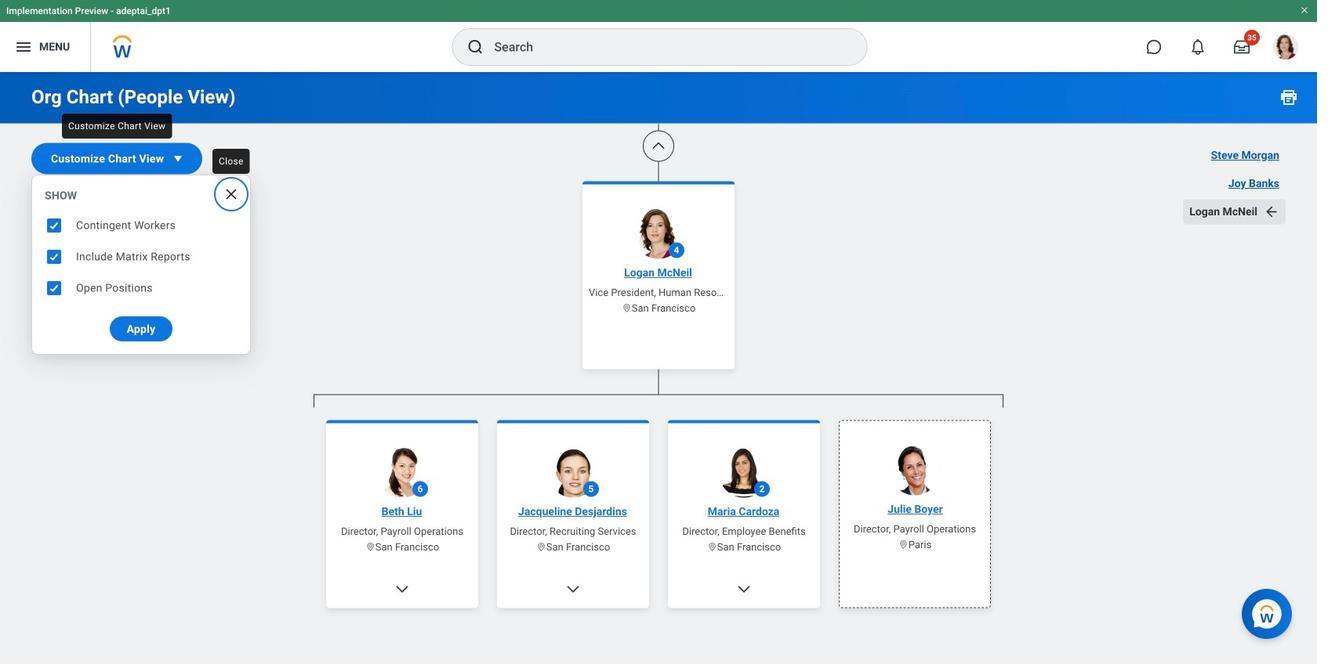 Task type: locate. For each thing, give the bounding box(es) containing it.
1 horizontal spatial location image
[[707, 542, 717, 553]]

print org chart image
[[1279, 88, 1298, 107]]

search image
[[466, 38, 485, 56]]

chevron down image
[[394, 582, 410, 598], [565, 582, 581, 598], [736, 582, 752, 598]]

1 horizontal spatial location image
[[621, 303, 632, 314]]

tooltip up caret down image at the top of the page
[[57, 109, 177, 143]]

1 chevron down image from the left
[[394, 582, 410, 598]]

2 horizontal spatial chevron down image
[[736, 582, 752, 598]]

0 horizontal spatial location image
[[365, 542, 375, 553]]

1 vertical spatial tooltip
[[208, 144, 255, 179]]

close environment banner image
[[1300, 5, 1309, 15]]

dialog
[[31, 175, 251, 355]]

main content
[[0, 0, 1317, 665]]

tooltip up x icon on the left top
[[208, 144, 255, 179]]

0 horizontal spatial location image
[[536, 542, 546, 553]]

tooltip
[[57, 109, 177, 143], [208, 144, 255, 179]]

0 horizontal spatial chevron down image
[[394, 582, 410, 598]]

inbox large image
[[1234, 39, 1250, 55]]

location image
[[898, 540, 908, 550], [365, 542, 375, 553], [707, 542, 717, 553]]

1 vertical spatial location image
[[536, 542, 546, 553]]

location image inside logan mcneil, logan mcneil, 4 direct reports element
[[536, 542, 546, 553]]

justify image
[[14, 38, 33, 56]]

location image for first chevron down "image" from right
[[707, 542, 717, 553]]

1 horizontal spatial chevron down image
[[565, 582, 581, 598]]

location image
[[621, 303, 632, 314], [536, 542, 546, 553]]

1 horizontal spatial tooltip
[[208, 144, 255, 179]]

0 horizontal spatial tooltip
[[57, 109, 177, 143]]

banner
[[0, 0, 1317, 72]]

chevron up image
[[651, 138, 666, 154]]



Task type: vqa. For each thing, say whether or not it's contained in the screenshot.
banner
yes



Task type: describe. For each thing, give the bounding box(es) containing it.
2 horizontal spatial location image
[[898, 540, 908, 550]]

Search Workday  search field
[[494, 30, 835, 64]]

location image for 1st chevron down "image" from the left
[[365, 542, 375, 553]]

logan mcneil, logan mcneil, 4 direct reports element
[[314, 408, 1003, 665]]

0 vertical spatial tooltip
[[57, 109, 177, 143]]

3 chevron down image from the left
[[736, 582, 752, 598]]

notifications large image
[[1190, 39, 1206, 55]]

caret down image
[[170, 151, 186, 167]]

profile logan mcneil image
[[1273, 34, 1298, 63]]

x image
[[223, 187, 239, 202]]

2 chevron down image from the left
[[565, 582, 581, 598]]

arrow left image
[[1264, 204, 1279, 220]]

0 vertical spatial location image
[[621, 303, 632, 314]]



